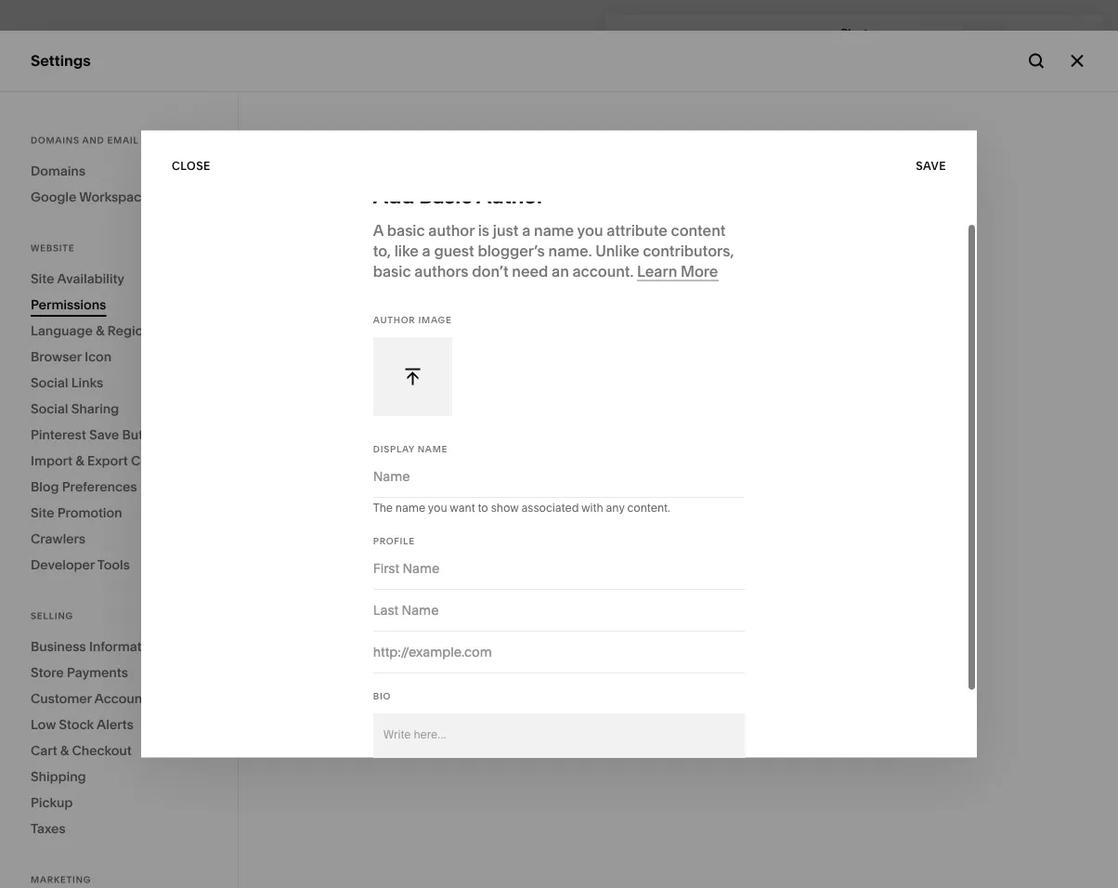 Task type: describe. For each thing, give the bounding box(es) containing it.
give
[[611, 182, 641, 200]]

setting
[[290, 257, 332, 273]]

social sharing link
[[31, 396, 207, 422]]

0 vertical spatial author
[[477, 183, 545, 208]]

0 horizontal spatial you
[[428, 501, 447, 514]]

contributor
[[541, 266, 627, 280]]

customer accounts
[[31, 691, 154, 707]]

snake
[[360, 407, 398, 423]]

0 vertical spatial website
[[31, 115, 89, 133]]

workspace
[[79, 189, 149, 205]]

help link
[[31, 713, 64, 733]]

maiden hair from $10
[[360, 594, 435, 626]]

close button
[[172, 150, 211, 183]]

add inside button
[[659, 267, 684, 281]]

that
[[321, 236, 345, 252]]

to inside website editors and store managers will be able to purchase licensed assets
[[746, 489, 756, 503]]

finish
[[496, 236, 528, 252]]

permissions
[[31, 297, 106, 313]]

be
[[703, 489, 717, 503]]

cactus
[[360, 656, 404, 672]]

to left "areas"
[[738, 182, 752, 200]]

editors
[[535, 489, 572, 503]]

plant product
[[834, 26, 876, 54]]

want
[[450, 501, 475, 514]]

invite contributor button
[[489, 253, 637, 294]]

crawlers link
[[31, 526, 207, 552]]

0 horizontal spatial author
[[373, 314, 416, 325]]

analytics link
[[31, 246, 206, 268]]

selling link
[[31, 147, 206, 169]]

0 horizontal spatial store
[[31, 665, 64, 681]]

from for alocasia
[[360, 364, 385, 377]]

add basic author inside button
[[659, 267, 776, 281]]

licensed
[[811, 489, 856, 503]]

$15
[[388, 364, 405, 377]]

Search items… text field
[[299, 124, 570, 165]]

import & export content
[[31, 453, 181, 469]]

to left their
[[489, 203, 504, 221]]

social for social sharing
[[31, 401, 68, 417]]

pinterest
[[31, 427, 86, 443]]

continue store setup
[[290, 209, 438, 227]]

need
[[512, 262, 548, 280]]

associated
[[522, 501, 579, 514]]

add basic author dialog
[[126, 131, 993, 836]]

products,
[[434, 236, 493, 252]]

fern from $25
[[360, 719, 407, 751]]

image
[[418, 314, 452, 325]]

author inside the add basic author button
[[726, 267, 776, 281]]

learn
[[637, 262, 678, 280]]

social links
[[31, 375, 103, 391]]

1 selling from the top
[[31, 148, 79, 166]]

browser
[[31, 349, 82, 365]]

store payments link
[[31, 660, 207, 686]]

$50
[[388, 675, 407, 688]]

google workspace
[[31, 189, 149, 205]]

pinterest save buttons
[[31, 427, 170, 443]]

store.
[[384, 257, 419, 273]]

alocasia from $15
[[360, 345, 413, 377]]

a basic author is just a name you attribute content to, like a guest blogger's name. unlike contributors, basic authors don't need an account.
[[373, 221, 734, 280]]

1 vertical spatial save
[[89, 427, 119, 443]]

row group containing alocasia
[[238, 143, 606, 888]]

now
[[290, 236, 318, 252]]

with
[[582, 501, 604, 514]]

show
[[491, 501, 519, 514]]

domains and email
[[31, 135, 139, 146]]

buttons
[[122, 427, 170, 443]]

just
[[493, 221, 519, 239]]

promotion
[[57, 505, 122, 521]]

export
[[87, 453, 128, 469]]

0 vertical spatial basic
[[387, 221, 425, 239]]

browser icon link
[[31, 344, 207, 370]]

preferences
[[62, 479, 137, 495]]

marketing link
[[31, 180, 206, 202]]

2 settings from the top
[[31, 681, 89, 699]]

asset
[[31, 648, 71, 666]]

Last Name field
[[373, 600, 745, 620]]

blog
[[31, 479, 59, 495]]

site for site availability
[[31, 271, 54, 287]]

product
[[834, 41, 876, 54]]

pink
[[360, 532, 386, 548]]

taxes
[[31, 821, 66, 837]]

asset library link
[[31, 647, 206, 668]]

blog preferences link
[[31, 474, 207, 500]]

unlike
[[596, 241, 640, 259]]

and for website
[[575, 489, 595, 503]]

0 vertical spatial a
[[522, 221, 531, 239]]

low stock alerts link
[[31, 712, 207, 738]]

display name
[[373, 443, 448, 454]]

site promotion
[[31, 505, 122, 521]]

0 vertical spatial and
[[82, 135, 104, 146]]

blogger's
[[478, 241, 545, 259]]

hair
[[410, 594, 435, 610]]

you've
[[347, 236, 388, 252]]

name inside a basic author is just a name you attribute content to, like a guest blogger's name. unlike contributors, basic authors don't need an account.
[[534, 221, 574, 239]]

1 vertical spatial basic
[[373, 262, 411, 280]]

domains for domains
[[31, 163, 86, 179]]

scheduling
[[31, 280, 111, 298]]

now that you've added products, finish setting up your store.
[[290, 236, 528, 273]]

payments
[[67, 665, 128, 681]]

1 marketing from the top
[[31, 181, 103, 199]]

maiden
[[360, 594, 407, 610]]

continue
[[290, 209, 355, 227]]



Task type: locate. For each thing, give the bounding box(es) containing it.
their
[[507, 203, 540, 221]]

low stock alerts
[[31, 717, 134, 733]]

basic inside dialog
[[419, 183, 473, 208]]

name right the
[[396, 501, 426, 514]]

information
[[89, 639, 161, 655]]

0 vertical spatial invite
[[489, 182, 528, 200]]

customer accounts link
[[31, 686, 207, 712]]

1 horizontal spatial store
[[597, 489, 625, 503]]

0 horizontal spatial save
[[89, 427, 119, 443]]

1 horizontal spatial add basic author
[[659, 267, 776, 281]]

website up site availability
[[31, 242, 75, 254]]

learn more link
[[637, 262, 719, 281]]

2 horizontal spatial author
[[726, 267, 776, 281]]

basic down contributors,
[[687, 267, 723, 281]]

0 vertical spatial save
[[916, 159, 947, 173]]

cactus from $50
[[360, 656, 407, 688]]

2 selling from the top
[[31, 610, 73, 622]]

0 vertical spatial store
[[597, 489, 625, 503]]

1 site from the top
[[31, 271, 54, 287]]

you left want
[[428, 501, 447, 514]]

settings link
[[31, 680, 206, 701]]

to,
[[373, 241, 391, 259]]

1 domains from the top
[[31, 135, 80, 146]]

0 horizontal spatial add
[[373, 183, 415, 208]]

and for invite
[[581, 182, 608, 200]]

you up name.
[[577, 221, 603, 239]]

import
[[31, 453, 73, 469]]

1 from from the top
[[360, 364, 385, 377]]

from down fern
[[360, 737, 385, 751]]

from inside alocasia from $15
[[360, 364, 385, 377]]

accounts
[[94, 691, 154, 707]]

2 vertical spatial and
[[575, 489, 595, 503]]

selling down the domains and email
[[31, 148, 79, 166]]

http://example.com field
[[373, 642, 745, 662]]

2 marketing from the top
[[31, 874, 91, 885]]

3 from from the top
[[360, 550, 385, 564]]

0 vertical spatial basic
[[419, 183, 473, 208]]

stock
[[59, 717, 94, 733]]

email
[[107, 135, 139, 146]]

1 horizontal spatial save
[[916, 159, 947, 173]]

managers
[[628, 489, 681, 503]]

1 horizontal spatial you
[[577, 221, 603, 239]]

0 horizontal spatial add basic author
[[373, 183, 545, 208]]

and right editors
[[575, 489, 595, 503]]

from down orchid
[[360, 488, 385, 502]]

availability
[[57, 271, 124, 287]]

social down browser
[[31, 375, 68, 391]]

from for cactus
[[360, 675, 385, 688]]

domains link
[[31, 158, 207, 184]]

low
[[31, 717, 56, 733]]

customer
[[31, 691, 92, 707]]

5 from from the top
[[360, 675, 385, 688]]

and left the give on the right
[[581, 182, 608, 200]]

0 horizontal spatial name
[[396, 501, 426, 514]]

add basic author button
[[647, 253, 787, 295]]

name up name.
[[534, 221, 574, 239]]

purchase
[[759, 489, 808, 503]]

save button
[[916, 150, 947, 183]]

invite for invite others and give them access to areas relevant to their work.
[[489, 182, 528, 200]]

you
[[577, 221, 603, 239], [428, 501, 447, 514]]

1 vertical spatial marketing
[[31, 874, 91, 885]]

from down pink
[[360, 550, 385, 564]]

add inside dialog
[[373, 183, 415, 208]]

you inside a basic author is just a name you attribute content to, like a guest blogger's name. unlike contributors, basic authors don't need an account.
[[577, 221, 603, 239]]

and inside website editors and store managers will be able to purchase licensed assets
[[575, 489, 595, 503]]

name
[[418, 443, 448, 454]]

shipping
[[31, 769, 86, 785]]

store left content.
[[597, 489, 625, 503]]

up
[[335, 257, 351, 273]]

google
[[31, 189, 77, 205]]

1 vertical spatial add
[[659, 267, 684, 281]]

any
[[606, 501, 625, 514]]

from inside orchid from $30
[[360, 488, 385, 502]]

1 settings from the top
[[31, 52, 91, 70]]

social
[[31, 375, 68, 391], [31, 401, 68, 417]]

1 horizontal spatial basic
[[687, 267, 723, 281]]

website up the domains and email
[[31, 115, 89, 133]]

from
[[360, 364, 385, 377], [360, 488, 385, 502], [360, 550, 385, 564], [360, 613, 385, 626], [360, 675, 385, 688], [360, 737, 385, 751]]

0 vertical spatial social
[[31, 375, 68, 391]]

row group
[[238, 143, 606, 888]]

1 vertical spatial author
[[726, 267, 776, 281]]

a right just
[[522, 221, 531, 239]]

from up bio
[[360, 675, 385, 688]]

add basic author inside dialog
[[373, 183, 545, 208]]

0 horizontal spatial basic
[[419, 183, 473, 208]]

business
[[31, 639, 86, 655]]

selling up business
[[31, 610, 73, 622]]

and inside invite others and give them access to areas relevant to their work.
[[581, 182, 608, 200]]

add down contributors,
[[659, 267, 684, 281]]

the
[[373, 501, 393, 514]]

store inside website editors and store managers will be able to purchase licensed assets
[[597, 489, 625, 503]]

pickup
[[31, 795, 73, 811]]

4 from from the top
[[360, 613, 385, 626]]

1 horizontal spatial name
[[534, 221, 574, 239]]

invite down blogger's
[[500, 266, 538, 280]]

learn more
[[637, 262, 719, 280]]

plant
[[841, 26, 868, 39]]

1 vertical spatial social
[[31, 401, 68, 417]]

guest
[[434, 241, 474, 259]]

all
[[269, 89, 295, 114]]

setup
[[398, 209, 438, 227]]

to right able
[[746, 489, 756, 503]]

Name field
[[373, 466, 745, 486]]

website inside website editors and store managers will be able to purchase licensed assets
[[489, 489, 532, 503]]

tab list
[[919, 26, 1004, 55]]

social inside 'social links' link
[[31, 375, 68, 391]]

2 vertical spatial website
[[489, 489, 532, 503]]

invite for invite contributor
[[500, 266, 538, 280]]

add up store
[[373, 183, 415, 208]]

social up pinterest
[[31, 401, 68, 417]]

1 vertical spatial domains
[[31, 163, 86, 179]]

invite contributor
[[500, 266, 627, 280]]

to inside add basic author dialog
[[478, 501, 489, 514]]

2 from from the top
[[360, 488, 385, 502]]

from for orchid
[[360, 488, 385, 502]]

1 vertical spatial site
[[31, 505, 54, 521]]

$20
[[388, 550, 407, 564]]

access
[[685, 182, 735, 200]]

0 horizontal spatial a
[[422, 241, 431, 259]]

from inside "pink calathea from $20"
[[360, 550, 385, 564]]

0 vertical spatial domains
[[31, 135, 80, 146]]

$25
[[388, 737, 407, 751]]

0 vertical spatial settings
[[31, 52, 91, 70]]

settings down asset
[[31, 681, 89, 699]]

invite inside button
[[500, 266, 538, 280]]

1 vertical spatial store
[[31, 665, 64, 681]]

a right like
[[422, 241, 431, 259]]

save inside add basic author dialog
[[916, 159, 947, 173]]

basic down to, in the top left of the page
[[373, 262, 411, 280]]

content
[[131, 453, 181, 469]]

assets
[[489, 504, 523, 518]]

invite up their
[[489, 182, 528, 200]]

contributors,
[[643, 241, 734, 259]]

domains for domains and email
[[31, 135, 80, 146]]

domains inside domains link
[[31, 163, 86, 179]]

1 vertical spatial name
[[396, 501, 426, 514]]

basic up author on the top of page
[[419, 183, 473, 208]]

0 vertical spatial selling
[[31, 148, 79, 166]]

store down business
[[31, 665, 64, 681]]

is
[[478, 221, 490, 239]]

site for site promotion
[[31, 505, 54, 521]]

social inside social sharing "link"
[[31, 401, 68, 417]]

website up assets
[[489, 489, 532, 503]]

author right the more
[[726, 267, 776, 281]]

website link
[[31, 114, 206, 136]]

0 vertical spatial marketing
[[31, 181, 103, 199]]

2 site from the top
[[31, 505, 54, 521]]

2 vertical spatial author
[[373, 314, 416, 325]]

help
[[31, 714, 64, 732]]

0 vertical spatial name
[[534, 221, 574, 239]]

1 vertical spatial website
[[31, 242, 75, 254]]

1 vertical spatial selling
[[31, 610, 73, 622]]

site availability
[[31, 271, 124, 287]]

your
[[354, 257, 381, 273]]

taxes link
[[31, 816, 207, 842]]

0 vertical spatial you
[[577, 221, 603, 239]]

shipping link
[[31, 764, 207, 790]]

&
[[76, 453, 84, 469]]

author up just
[[477, 183, 545, 208]]

fern
[[360, 719, 388, 734]]

1 social from the top
[[31, 375, 68, 391]]

site down blog
[[31, 505, 54, 521]]

an
[[552, 262, 569, 280]]

site down analytics
[[31, 271, 54, 287]]

from down the alocasia
[[360, 364, 385, 377]]

store
[[597, 489, 625, 503], [31, 665, 64, 681]]

First Name field
[[373, 558, 745, 578]]

1 vertical spatial add basic author
[[659, 267, 776, 281]]

site availability link
[[31, 266, 207, 292]]

from down the maiden
[[360, 613, 385, 626]]

1 vertical spatial a
[[422, 241, 431, 259]]

analytics
[[31, 247, 96, 265]]

1 vertical spatial and
[[581, 182, 608, 200]]

calathea
[[389, 532, 444, 548]]

2 social from the top
[[31, 401, 68, 417]]

to right want
[[478, 501, 489, 514]]

invite inside invite others and give them access to areas relevant to their work.
[[489, 182, 528, 200]]

able
[[720, 489, 743, 503]]

pinterest save buttons link
[[31, 422, 207, 448]]

settings up the domains and email
[[31, 52, 91, 70]]

and left email
[[82, 135, 104, 146]]

add basic author up author on the top of page
[[373, 183, 545, 208]]

from inside cactus from $50
[[360, 675, 385, 688]]

a
[[522, 221, 531, 239], [422, 241, 431, 259]]

content.
[[628, 501, 670, 514]]

from inside fern from $25
[[360, 737, 385, 751]]

1 vertical spatial basic
[[687, 267, 723, 281]]

blog preferences
[[31, 479, 137, 495]]

basic inside button
[[687, 267, 723, 281]]

account.
[[573, 262, 634, 280]]

1 horizontal spatial a
[[522, 221, 531, 239]]

added
[[391, 236, 431, 252]]

1 horizontal spatial author
[[477, 183, 545, 208]]

0 vertical spatial add
[[373, 183, 415, 208]]

1 vertical spatial invite
[[500, 266, 538, 280]]

1 horizontal spatial add
[[659, 267, 684, 281]]

author up the alocasia
[[373, 314, 416, 325]]

name.
[[549, 241, 592, 259]]

2 domains from the top
[[31, 163, 86, 179]]

1 vertical spatial settings
[[31, 681, 89, 699]]

basic up like
[[387, 221, 425, 239]]

selling
[[31, 148, 79, 166], [31, 610, 73, 622]]

1 vertical spatial you
[[428, 501, 447, 514]]

0 vertical spatial site
[[31, 271, 54, 287]]

pickup link
[[31, 790, 207, 816]]

from inside maiden hair from $10
[[360, 613, 385, 626]]

alerts
[[97, 717, 134, 733]]

0 vertical spatial add basic author
[[373, 183, 545, 208]]

store
[[358, 209, 395, 227]]

from for fern
[[360, 737, 385, 751]]

import & export content link
[[31, 448, 207, 474]]

6 from from the top
[[360, 737, 385, 751]]

author image
[[373, 314, 452, 325]]

add basic author down contributors,
[[659, 267, 776, 281]]

social for social links
[[31, 375, 68, 391]]

add basic author
[[373, 183, 545, 208], [659, 267, 776, 281]]



Task type: vqa. For each thing, say whether or not it's contained in the screenshot.
"Lily"
no



